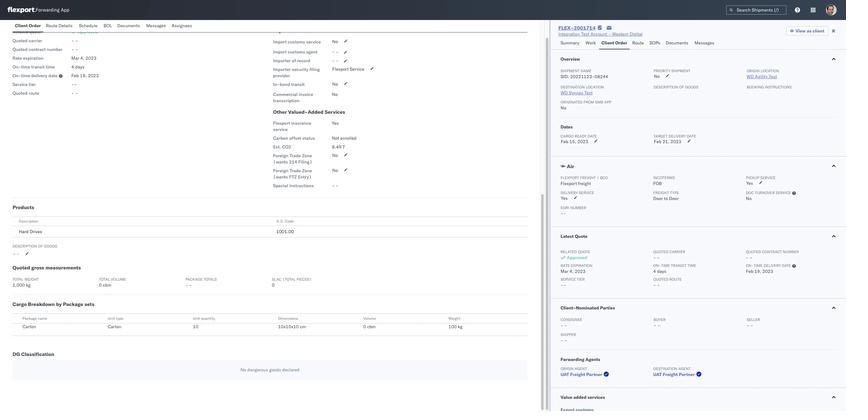 Task type: vqa. For each thing, say whether or not it's contained in the screenshot.
will inside · ESTIMATED DATE RESCHEDULING ("CASCADING") WILL STOP FOR THIS SHIPMENT.
no



Task type: locate. For each thing, give the bounding box(es) containing it.
1 vertical spatial number
[[783, 250, 799, 255]]

freight left /
[[580, 176, 596, 180]]

2 zone from the top
[[302, 168, 312, 174]]

trade up ftz
[[290, 168, 301, 174]]

latest quote inside button
[[561, 234, 588, 240]]

1 vertical spatial order
[[616, 40, 628, 46]]

1 vertical spatial wd
[[561, 90, 568, 96]]

order for the top 'client order' button
[[29, 23, 41, 28]]

1 horizontal spatial partner
[[679, 372, 695, 378]]

dimensions
[[278, 317, 298, 321]]

service right turnover
[[776, 191, 792, 195]]

quoted inside 'quoted contract number - - rate expiration mar 4, 2023'
[[746, 250, 761, 255]]

description down hard
[[13, 244, 37, 249]]

0 vertical spatial app
[[61, 7, 69, 13]]

test for wd synnex test
[[585, 90, 593, 96]]

order
[[29, 23, 41, 28], [616, 40, 628, 46]]

2 unit from the left
[[193, 317, 200, 321]]

flexport down other
[[273, 121, 290, 126]]

import customs service
[[273, 39, 321, 45]]

documents
[[117, 23, 140, 28], [666, 40, 689, 46]]

3 10 from the left
[[286, 324, 291, 330]]

0 horizontal spatial door
[[654, 196, 663, 202]]

number inside 'quoted contract number - - rate expiration mar 4, 2023'
[[783, 250, 799, 255]]

related quote up quoted carrier
[[13, 29, 41, 35]]

(wants
[[273, 159, 288, 165], [273, 174, 288, 180]]

1 horizontal spatial client order
[[602, 40, 628, 46]]

location for wd synnex test
[[586, 85, 604, 90]]

description
[[654, 85, 679, 90], [19, 219, 39, 224], [13, 244, 37, 249]]

0 vertical spatial tier
[[29, 82, 36, 87]]

eori
[[561, 206, 570, 210]]

flexport right filing
[[332, 66, 349, 72]]

- inside integration test account - western digital link
[[609, 31, 611, 37]]

1 total from the left
[[13, 277, 23, 282]]

service for turnover
[[776, 191, 792, 195]]

quoted for quoted route - -
[[654, 277, 669, 282]]

forwarding up route details
[[36, 7, 60, 13]]

0 vertical spatial messages
[[146, 23, 166, 28]]

app up the details
[[61, 7, 69, 13]]

uat freight partner down "destination agent"
[[654, 372, 695, 378]]

latest down flexport. image
[[13, 18, 28, 24]]

client
[[15, 23, 28, 28], [602, 40, 614, 46]]

destination for destination location wd synnex test
[[561, 85, 585, 90]]

1 horizontal spatial package
[[63, 302, 83, 308]]

test up the from
[[585, 90, 593, 96]]

0 horizontal spatial goods
[[44, 244, 57, 249]]

4
[[71, 64, 74, 70], [654, 269, 656, 275]]

0 vertical spatial description of goods
[[654, 85, 699, 90]]

2 trade from the top
[[290, 168, 301, 174]]

client order button up quoted carrier
[[13, 20, 43, 32]]

0 vertical spatial cargo
[[561, 134, 574, 139]]

importer for importer of record
[[273, 58, 291, 64]]

1 horizontal spatial expiration
[[571, 264, 593, 268]]

service down customs
[[306, 39, 321, 45]]

documents right bol button
[[117, 23, 140, 28]]

mainland
[[273, 10, 292, 16]]

unit for unit type
[[108, 317, 115, 321]]

other
[[273, 109, 287, 115]]

yes down 'pickup'
[[747, 181, 753, 186]]

view as client button
[[786, 26, 829, 36]]

import down mainland
[[273, 28, 289, 34]]

test inside origin location wd agility test
[[769, 74, 778, 80]]

1 vertical spatial latest quote
[[561, 234, 588, 240]]

1 vertical spatial zone
[[302, 168, 312, 174]]

1 horizontal spatial cargo
[[561, 134, 574, 139]]

0 horizontal spatial kg
[[26, 283, 31, 288]]

related quote up service tier --
[[561, 250, 591, 255]]

not
[[332, 136, 339, 141]]

route
[[46, 23, 57, 28], [633, 40, 644, 46]]

1 vertical spatial client order button
[[599, 37, 630, 49]]

(wants inside "foreign trade zone (wants 214 filing)"
[[273, 159, 288, 165]]

quoted
[[13, 38, 28, 44], [13, 47, 28, 52], [13, 91, 28, 96], [654, 250, 669, 255], [746, 250, 761, 255], [13, 265, 30, 271], [654, 277, 669, 282]]

foreign for foreign trade zone (wants ftz entry)
[[273, 168, 289, 174]]

1 unit from the left
[[108, 317, 115, 321]]

tier for service tier
[[29, 82, 36, 87]]

app right smb
[[605, 100, 612, 105]]

service for customs
[[306, 39, 321, 45]]

total inside total weight 1,000 kg
[[13, 277, 23, 282]]

4 up the quoted route - - at the bottom of the page
[[654, 269, 656, 275]]

1 vertical spatial customs
[[288, 39, 305, 45]]

origin down forwarding agents
[[561, 367, 574, 372]]

wd left agility
[[747, 74, 754, 80]]

cbm down total volume
[[103, 283, 111, 288]]

1 vertical spatial type
[[670, 191, 679, 195]]

location inside origin location wd agility test
[[761, 69, 779, 73]]

type inside freight type door to door
[[670, 191, 679, 195]]

(wants inside foreign trade zone (wants ftz entry)
[[273, 174, 288, 180]]

tier inside service tier --
[[577, 277, 585, 282]]

number
[[571, 206, 587, 210]]

-
[[306, 4, 309, 10], [609, 31, 611, 37], [71, 38, 74, 44], [75, 38, 78, 44], [71, 47, 74, 52], [75, 47, 78, 52], [332, 49, 335, 55], [336, 49, 339, 55], [332, 58, 335, 64], [336, 58, 339, 64], [71, 82, 74, 87], [74, 82, 77, 87], [71, 91, 74, 96], [75, 91, 78, 96], [332, 183, 335, 189], [336, 183, 339, 189], [561, 211, 564, 217], [564, 211, 566, 217], [13, 251, 16, 257], [17, 251, 19, 257], [654, 255, 656, 261], [657, 255, 660, 261], [746, 255, 749, 261], [750, 255, 753, 261], [186, 283, 188, 288], [189, 283, 192, 288], [561, 283, 564, 288], [564, 283, 566, 288], [654, 283, 656, 288], [657, 283, 660, 288], [561, 323, 564, 329], [565, 323, 567, 329], [654, 323, 657, 329], [658, 323, 661, 329], [747, 323, 750, 329], [751, 323, 754, 329], [561, 338, 564, 344], [565, 338, 567, 344]]

1 horizontal spatial number
[[783, 250, 799, 255]]

client down flexport. image
[[15, 23, 28, 28]]

0 horizontal spatial 19,
[[80, 73, 87, 79]]

approved
[[78, 29, 98, 35], [567, 255, 587, 261]]

enrolled
[[341, 136, 357, 141]]

0 down volume
[[363, 324, 366, 330]]

route details
[[46, 23, 73, 28]]

customs up importer of record
[[288, 49, 305, 55]]

route for quoted route
[[29, 91, 39, 96]]

other valued-added services
[[273, 109, 345, 115]]

1 vertical spatial quote
[[575, 234, 588, 240]]

1 vertical spatial foreign
[[273, 168, 289, 174]]

0 vertical spatial route
[[29, 91, 39, 96]]

zone up "filing)"
[[302, 153, 312, 159]]

0 horizontal spatial mar
[[71, 55, 79, 61]]

1 partner from the left
[[587, 372, 602, 378]]

1 vertical spatial importer
[[273, 67, 291, 72]]

cbm down volume
[[367, 324, 376, 330]]

client order button down western
[[599, 37, 630, 49]]

test inside destination location wd synnex test
[[585, 90, 593, 96]]

import for import customs agent
[[273, 49, 287, 55]]

0 horizontal spatial total
[[13, 277, 23, 282]]

transit down importer security filing provider
[[291, 82, 305, 87]]

service up doc turnover service
[[761, 176, 776, 180]]

0 horizontal spatial carrier
[[29, 38, 42, 44]]

1 horizontal spatial latest
[[561, 234, 574, 240]]

0 horizontal spatial client
[[15, 23, 28, 28]]

latest down eori number --
[[561, 234, 574, 240]]

0 vertical spatial import
[[273, 28, 289, 34]]

messages for the topmost the messages button
[[146, 23, 166, 28]]

door left 'to'
[[654, 196, 663, 202]]

(wants up special
[[273, 174, 288, 180]]

documents button right bol
[[115, 20, 144, 32]]

delivery
[[31, 73, 47, 79], [669, 134, 686, 139], [764, 264, 781, 268]]

1 uat from the left
[[561, 372, 569, 378]]

work
[[586, 40, 596, 46]]

zone up entry) in the top of the page
[[302, 168, 312, 174]]

freight down "destination agent"
[[663, 372, 678, 378]]

0 vertical spatial description
[[654, 85, 679, 90]]

2 horizontal spatial delivery
[[764, 264, 781, 268]]

contract inside 'quoted contract number - - rate expiration mar 4, 2023'
[[762, 250, 782, 255]]

goods down the shipment
[[685, 85, 699, 90]]

wd up originates
[[561, 90, 568, 96]]

0 vertical spatial of
[[292, 58, 296, 64]]

0 horizontal spatial client order
[[15, 23, 41, 28]]

- inside export customs - mainland declaration type
[[306, 4, 309, 10]]

forwarding for forwarding app
[[36, 7, 60, 13]]

tier up nominated
[[577, 277, 585, 282]]

(wants left 214
[[273, 159, 288, 165]]

freight up delivery service
[[578, 181, 591, 187]]

rate inside 'quoted contract number - - rate expiration mar 4, 2023'
[[561, 264, 570, 268]]

location down 08244
[[586, 85, 604, 90]]

1 horizontal spatial documents button
[[664, 37, 692, 49]]

drives
[[30, 229, 42, 235]]

0 horizontal spatial uat freight partner link
[[561, 372, 611, 378]]

1 horizontal spatial mar
[[561, 269, 569, 275]]

trade inside "foreign trade zone (wants 214 filing)"
[[290, 153, 301, 159]]

2 horizontal spatial yes
[[747, 181, 753, 186]]

description down priority
[[654, 85, 679, 90]]

route inside the quoted route - -
[[670, 277, 682, 282]]

of down the shipment
[[679, 85, 684, 90]]

service inside service tier --
[[561, 277, 576, 282]]

uat freight partner down origin agent
[[561, 372, 602, 378]]

0 horizontal spatial delivery
[[31, 73, 47, 79]]

app inside originates from smb app no
[[605, 100, 612, 105]]

yes for delivery service
[[561, 196, 568, 201]]

type inside export customs - mainland declaration type
[[273, 17, 282, 22]]

test inside integration test account - western digital link
[[581, 31, 590, 37]]

forwarding for forwarding agents
[[561, 357, 585, 363]]

added
[[574, 395, 587, 401]]

3 import from the top
[[273, 49, 287, 55]]

client order down western
[[602, 40, 628, 46]]

documents right sops button at the top right of page
[[666, 40, 689, 46]]

quoted inside "quoted carrier - -"
[[654, 250, 669, 255]]

priority shipment
[[654, 69, 691, 73]]

2 foreign from the top
[[273, 168, 289, 174]]

1 (wants from the top
[[273, 159, 288, 165]]

0 vertical spatial quote
[[29, 29, 41, 35]]

pieces)
[[297, 277, 312, 282]]

filing)
[[298, 159, 312, 165]]

foreign inside foreign trade zone (wants ftz entry)
[[273, 168, 289, 174]]

1 horizontal spatial kg
[[458, 324, 463, 330]]

0 horizontal spatial latest quote
[[13, 18, 43, 24]]

0 vertical spatial cbm
[[103, 283, 111, 288]]

order down forwarding app link
[[29, 23, 41, 28]]

0 down the slac
[[272, 283, 275, 288]]

0 horizontal spatial wd
[[561, 90, 568, 96]]

0 horizontal spatial on-time delivery date
[[13, 73, 58, 79]]

quoted carrier - -
[[654, 250, 686, 261]]

2 importer from the top
[[273, 67, 291, 72]]

2 uat from the left
[[654, 372, 662, 378]]

0 horizontal spatial quote
[[29, 18, 43, 24]]

1 vertical spatial rate
[[561, 264, 570, 268]]

partner down the agents
[[587, 372, 602, 378]]

package
[[186, 277, 203, 282], [63, 302, 83, 308], [23, 317, 37, 321]]

kg down weight
[[26, 283, 31, 288]]

uat down "destination agent"
[[654, 372, 662, 378]]

0
[[99, 283, 102, 288], [272, 283, 275, 288], [363, 324, 366, 330]]

rate up on-time transit time on the left
[[13, 55, 22, 61]]

quoted for quoted gross measurements
[[13, 265, 30, 271]]

cbm
[[103, 283, 111, 288], [367, 324, 376, 330]]

offset
[[289, 136, 301, 141]]

origin inside origin location wd agility test
[[747, 69, 760, 73]]

1 horizontal spatial latest quote
[[561, 234, 588, 240]]

flexport. image
[[8, 7, 36, 13]]

1 horizontal spatial forwarding
[[561, 357, 585, 363]]

1 horizontal spatial messages
[[695, 40, 715, 46]]

dangerous
[[247, 368, 268, 373]]

service for service tier --
[[561, 277, 576, 282]]

quoted for quoted contract number - - rate expiration mar 4, 2023
[[746, 250, 761, 255]]

2 total from the left
[[99, 277, 110, 282]]

partner down "destination agent"
[[679, 372, 695, 378]]

freight for origin agent
[[570, 372, 585, 378]]

0 vertical spatial latest quote
[[13, 18, 43, 24]]

messages button up overview button at the right top of the page
[[692, 37, 718, 49]]

latest quote down eori number --
[[561, 234, 588, 240]]

2 uat freight partner from the left
[[654, 372, 695, 378]]

forwarding app
[[36, 7, 69, 13]]

4 10 from the left
[[293, 324, 299, 330]]

uat freight partner link for origin
[[561, 372, 611, 378]]

0 vertical spatial client
[[15, 23, 28, 28]]

0 inside slac (total pieces) 0
[[272, 283, 275, 288]]

uat freight partner link for destination
[[654, 372, 703, 378]]

1 vertical spatial on-time delivery date
[[746, 264, 792, 268]]

total left the volume
[[99, 277, 110, 282]]

route left the details
[[46, 23, 57, 28]]

1 import from the top
[[273, 28, 289, 34]]

foreign
[[273, 153, 289, 159], [273, 168, 289, 174]]

flexport inside flexport insurance service
[[273, 121, 290, 126]]

2 import from the top
[[273, 39, 287, 45]]

bco
[[600, 176, 608, 180]]

number
[[47, 47, 63, 52], [783, 250, 799, 255]]

uat freight partner link
[[561, 372, 611, 378], [654, 372, 703, 378]]

expiration up on-time transit time on the left
[[23, 55, 43, 61]]

1 horizontal spatial agent
[[575, 367, 587, 372]]

0 vertical spatial expiration
[[23, 55, 43, 61]]

overview button
[[551, 50, 847, 69]]

route details button
[[43, 20, 77, 32]]

service inside flexport insurance service
[[273, 127, 288, 132]]

integration test account - western digital
[[559, 31, 643, 37]]

1 horizontal spatial yes
[[561, 196, 568, 201]]

feb
[[71, 73, 79, 79], [561, 139, 569, 145], [654, 139, 662, 145], [746, 269, 754, 275]]

cargo up 15,
[[561, 134, 574, 139]]

0 down total volume
[[99, 283, 102, 288]]

test up booking instructions
[[769, 74, 778, 80]]

1 vertical spatial latest
[[561, 234, 574, 240]]

work button
[[583, 37, 599, 49]]

client for the right 'client order' button
[[602, 40, 614, 46]]

1 horizontal spatial documents
[[666, 40, 689, 46]]

quoted inside the quoted route - -
[[654, 277, 669, 282]]

1 horizontal spatial service
[[350, 66, 365, 72]]

origin for origin agent
[[561, 367, 574, 372]]

1 vertical spatial 4
[[654, 269, 656, 275]]

foreign down est. co2
[[273, 153, 289, 159]]

unit type
[[108, 317, 123, 321]]

target
[[654, 134, 668, 139]]

related quote
[[13, 29, 41, 35], [561, 250, 591, 255]]

bol button
[[101, 20, 115, 32]]

uat down origin agent
[[561, 372, 569, 378]]

08244
[[595, 74, 609, 80]]

foreign up special
[[273, 168, 289, 174]]

(wants for foreign trade zone (wants 214 filing)
[[273, 159, 288, 165]]

expiration up service tier --
[[571, 264, 593, 268]]

details
[[59, 23, 73, 28]]

of down import customs agent
[[292, 58, 296, 64]]

uat freight partner link down origin agent
[[561, 372, 611, 378]]

0 horizontal spatial type
[[116, 317, 123, 321]]

messages for the bottom the messages button
[[695, 40, 715, 46]]

2 horizontal spatial type
[[670, 191, 679, 195]]

2 uat freight partner link from the left
[[654, 372, 703, 378]]

route down 'service tier'
[[29, 91, 39, 96]]

mar up service tier --
[[561, 269, 569, 275]]

description up the hard drives
[[19, 219, 39, 224]]

type for unit type
[[116, 317, 123, 321]]

test down 2001714 at the top of the page
[[581, 31, 590, 37]]

4, up service tier --
[[570, 269, 574, 275]]

breakdown
[[28, 302, 55, 308]]

1 carton from the left
[[23, 324, 36, 330]]

service down "flexport freight / bco flexport freight"
[[579, 191, 594, 195]]

goods up quoted gross measurements
[[44, 244, 57, 249]]

carton down unit type
[[108, 324, 121, 330]]

approved down schedule
[[78, 29, 98, 35]]

service for insurance
[[273, 127, 288, 132]]

cargo ready date
[[561, 134, 597, 139]]

0 vertical spatial route
[[46, 23, 57, 28]]

hard drives
[[19, 229, 42, 235]]

documents button right sops
[[664, 37, 692, 49]]

flexport for flexport freight / bco flexport freight
[[561, 176, 579, 180]]

3 customs from the top
[[288, 49, 305, 55]]

1001.00
[[276, 229, 294, 235]]

destination inside destination location wd synnex test
[[561, 85, 585, 90]]

1 vertical spatial 4,
[[570, 269, 574, 275]]

1 uat freight partner link from the left
[[561, 372, 611, 378]]

importer inside importer security filing provider
[[273, 67, 291, 72]]

type for freight type door to door
[[670, 191, 679, 195]]

wd for wd agility test
[[747, 74, 754, 80]]

0 vertical spatial on-time delivery date
[[13, 73, 58, 79]]

smb
[[595, 100, 604, 105]]

1 zone from the top
[[302, 153, 312, 159]]

on- inside on-time transit time 4 days
[[654, 264, 662, 268]]

location up wd agility test link
[[761, 69, 779, 73]]

transit inside on-time transit time 4 days
[[671, 264, 687, 268]]

2 customs from the top
[[288, 39, 305, 45]]

destination for destination agent
[[654, 367, 678, 372]]

package inside "package totals - -"
[[186, 277, 203, 282]]

2 (wants from the top
[[273, 174, 288, 180]]

carbon
[[273, 136, 288, 141]]

on-time delivery date
[[13, 73, 58, 79], [746, 264, 792, 268]]

mar inside 'quoted contract number - - rate expiration mar 4, 2023'
[[561, 269, 569, 275]]

cargo down '1,000'
[[13, 302, 27, 308]]

trade for 214
[[290, 153, 301, 159]]

1 importer from the top
[[273, 58, 291, 64]]

1 horizontal spatial tier
[[577, 277, 585, 282]]

zone inside foreign trade zone (wants ftz entry)
[[302, 168, 312, 174]]

1 horizontal spatial contract
[[762, 250, 782, 255]]

import up importer of record
[[273, 49, 287, 55]]

2 partner from the left
[[679, 372, 695, 378]]

0 horizontal spatial yes
[[332, 121, 339, 126]]

route
[[29, 91, 39, 96], [670, 277, 682, 282]]

yes down delivery
[[561, 196, 568, 201]]

code
[[285, 219, 294, 224]]

instructions
[[765, 85, 792, 90]]

client order for the right 'client order' button
[[602, 40, 628, 46]]

totals
[[204, 277, 217, 282]]

1 uat freight partner from the left
[[561, 372, 602, 378]]

1 horizontal spatial carton
[[108, 324, 121, 330]]

1 foreign from the top
[[273, 153, 289, 159]]

location inside destination location wd synnex test
[[586, 85, 604, 90]]

quote down eori number --
[[575, 234, 588, 240]]

client for the top 'client order' button
[[15, 23, 28, 28]]

cargo for cargo breakdown by package sets
[[13, 302, 27, 308]]

quoted for quoted carrier - -
[[654, 250, 669, 255]]

1 customs from the top
[[288, 4, 305, 10]]

1 door from the left
[[654, 196, 663, 202]]

kg right 100
[[458, 324, 463, 330]]

0 vertical spatial kg
[[26, 283, 31, 288]]

0 vertical spatial 19,
[[80, 73, 87, 79]]

4, inside 'quoted contract number - - rate expiration mar 4, 2023'
[[570, 269, 574, 275]]

1 vertical spatial route
[[670, 277, 682, 282]]

zone inside "foreign trade zone (wants 214 filing)"
[[302, 153, 312, 159]]

h.s.
[[276, 219, 284, 224]]

wd inside origin location wd agility test
[[747, 74, 754, 80]]

foreign trade zone (wants ftz entry)
[[273, 168, 312, 180]]

approved up service tier --
[[567, 255, 587, 261]]

0 horizontal spatial transit
[[31, 64, 45, 70]]

service tier --
[[561, 277, 585, 288]]

customs for -
[[288, 49, 305, 55]]

mar up 4 days
[[71, 55, 79, 61]]

client down integration test account - western digital
[[602, 40, 614, 46]]

carrier up quoted contract number
[[29, 38, 42, 44]]

transit down rate expiration
[[31, 64, 45, 70]]

2 vertical spatial type
[[116, 317, 123, 321]]

trade inside foreign trade zone (wants ftz entry)
[[290, 168, 301, 174]]

transit for customs
[[291, 82, 305, 87]]

carrier inside "quoted carrier - -"
[[670, 250, 686, 255]]

client order for the top 'client order' button
[[15, 23, 41, 28]]

tier up quoted route at left top
[[29, 82, 36, 87]]

service tier
[[13, 82, 36, 87]]

related up service tier --
[[561, 250, 577, 255]]

2 door from the left
[[669, 196, 679, 202]]

0 vertical spatial client order
[[15, 23, 41, 28]]

0 horizontal spatial package
[[23, 317, 37, 321]]

expiration
[[23, 55, 43, 61], [571, 264, 593, 268]]

0 vertical spatial forwarding
[[36, 7, 60, 13]]

1 trade from the top
[[290, 153, 301, 159]]

1 vertical spatial mar
[[561, 269, 569, 275]]

messages
[[146, 23, 166, 28], [695, 40, 715, 46]]

days down the mar 4, 2023
[[75, 64, 84, 70]]

1 vertical spatial transit
[[291, 82, 305, 87]]

doc
[[746, 191, 754, 195]]

of for cargo breakdown by package sets
[[38, 244, 43, 249]]

0 horizontal spatial tier
[[29, 82, 36, 87]]

forwarding up origin agent
[[561, 357, 585, 363]]

10
[[193, 324, 198, 330], [278, 324, 284, 330], [286, 324, 291, 330], [293, 324, 299, 330]]

messages up overview button at the right top of the page
[[695, 40, 715, 46]]

1 horizontal spatial messages button
[[692, 37, 718, 49]]

uat freight partner for origin
[[561, 372, 602, 378]]

1 horizontal spatial uat freight partner link
[[654, 372, 703, 378]]

foreign inside "foreign trade zone (wants 214 filing)"
[[273, 153, 289, 159]]

related up quoted carrier
[[13, 29, 28, 35]]

0 vertical spatial foreign
[[273, 153, 289, 159]]

0 vertical spatial related quote
[[13, 29, 41, 35]]

client-nominated parties button
[[551, 299, 847, 318]]

4, up 4 days
[[80, 55, 84, 61]]

mar
[[71, 55, 79, 61], [561, 269, 569, 275]]

importer for importer security filing provider
[[273, 67, 291, 72]]

provider
[[273, 73, 290, 79]]

kg
[[26, 283, 31, 288], [458, 324, 463, 330]]

0 horizontal spatial x
[[284, 324, 286, 330]]

customs inside export customs - mainland declaration type
[[288, 4, 305, 10]]

0 vertical spatial order
[[29, 23, 41, 28]]

1 horizontal spatial goods
[[269, 368, 281, 373]]

messages button left assignees
[[144, 20, 169, 32]]

turnover
[[755, 191, 775, 195]]

freight up 'to'
[[654, 191, 669, 195]]

21,
[[663, 139, 670, 145]]

wd inside destination location wd synnex test
[[561, 90, 568, 96]]

0 horizontal spatial unit
[[108, 317, 115, 321]]

expiration inside 'quoted contract number - - rate expiration mar 4, 2023'
[[571, 264, 593, 268]]

forwarding agents
[[561, 357, 601, 363]]

0 vertical spatial feb 19, 2023
[[71, 73, 99, 79]]

(wants for foreign trade zone (wants ftz entry)
[[273, 174, 288, 180]]

1 horizontal spatial quote
[[578, 250, 591, 255]]



Task type: describe. For each thing, give the bounding box(es) containing it.
origin location wd agility test
[[747, 69, 779, 80]]

order for the right 'client order' button
[[616, 40, 628, 46]]

import customs
[[273, 28, 312, 34]]

latest inside button
[[561, 234, 574, 240]]

name
[[581, 69, 592, 73]]

0 vertical spatial approved
[[78, 29, 98, 35]]

wd synnex test link
[[561, 90, 593, 96]]

days inside on-time transit time 4 days
[[657, 269, 667, 275]]

as
[[807, 28, 812, 34]]

0 vertical spatial quote
[[29, 18, 43, 24]]

0 horizontal spatial documents
[[117, 23, 140, 28]]

0 horizontal spatial related
[[13, 29, 28, 35]]

quoted contract number - - rate expiration mar 4, 2023
[[561, 250, 799, 275]]

freight for destination agent
[[663, 372, 678, 378]]

quoted for quoted carrier
[[13, 38, 28, 44]]

2 10 from the left
[[278, 324, 284, 330]]

0 vertical spatial 4
[[71, 64, 74, 70]]

dates
[[561, 124, 573, 130]]

shipper
[[561, 333, 577, 338]]

doc turnover service
[[746, 191, 792, 195]]

schedule
[[79, 23, 98, 28]]

1 horizontal spatial client order button
[[599, 37, 630, 49]]

name
[[38, 317, 47, 321]]

0 horizontal spatial quote
[[29, 29, 41, 35]]

1 vertical spatial approved
[[567, 255, 587, 261]]

1 vertical spatial description of goods
[[13, 244, 57, 249]]

0 horizontal spatial app
[[61, 7, 69, 13]]

1 horizontal spatial related quote
[[561, 250, 591, 255]]

0 vertical spatial yes
[[332, 121, 339, 126]]

partner for origin agent
[[587, 372, 602, 378]]

tier for service tier --
[[577, 277, 585, 282]]

est. co2
[[273, 144, 291, 150]]

trade for ftz
[[290, 168, 301, 174]]

air button
[[551, 157, 847, 176]]

wd agility test link
[[747, 74, 778, 80]]

volume
[[111, 277, 126, 282]]

client-nominated parties
[[561, 306, 615, 311]]

declared
[[282, 368, 300, 373]]

in-
[[273, 82, 280, 87]]

wd for wd synnex test
[[561, 90, 568, 96]]

15,
[[570, 139, 577, 145]]

location for wd agility test
[[761, 69, 779, 73]]

special
[[273, 183, 288, 189]]

2 vertical spatial description
[[13, 244, 37, 249]]

2 carton from the left
[[108, 324, 121, 330]]

uat freight partner for destination
[[654, 372, 695, 378]]

value added services
[[561, 395, 605, 401]]

1 vertical spatial package
[[63, 302, 83, 308]]

quoted for quoted route
[[13, 91, 28, 96]]

carbon offset status
[[273, 136, 315, 141]]

0 vertical spatial mar
[[71, 55, 79, 61]]

0 vertical spatial service
[[350, 66, 365, 72]]

transit for quote
[[31, 64, 45, 70]]

shipment name sid: 20221123-08244
[[561, 69, 609, 80]]

2 horizontal spatial goods
[[685, 85, 699, 90]]

route for route
[[633, 40, 644, 46]]

originates from smb app no
[[561, 100, 612, 111]]

package for package totals - -
[[186, 277, 203, 282]]

214
[[289, 159, 297, 165]]

summary button
[[558, 37, 583, 49]]

insurance
[[291, 121, 311, 126]]

1 horizontal spatial 19,
[[755, 269, 762, 275]]

fob
[[654, 181, 662, 187]]

route for quoted route - -
[[670, 277, 682, 282]]

0 horizontal spatial 0
[[99, 283, 102, 288]]

(total
[[283, 277, 296, 282]]

delivery service
[[561, 191, 594, 195]]

0 vertical spatial freight
[[580, 176, 596, 180]]

customs for import
[[288, 4, 305, 10]]

uat for destination
[[654, 372, 662, 378]]

carrier for quoted carrier - -
[[670, 250, 686, 255]]

1 vertical spatial related
[[561, 250, 577, 255]]

1 10 from the left
[[193, 324, 198, 330]]

flex-
[[559, 25, 574, 31]]

agent for origin agent
[[575, 367, 587, 372]]

8.49
[[332, 144, 342, 150]]

to
[[664, 196, 668, 202]]

agents
[[586, 357, 601, 363]]

foreign for foreign trade zone (wants 214 filing)
[[273, 153, 289, 159]]

forwarding app link
[[8, 7, 69, 13]]

1 vertical spatial delivery
[[669, 134, 686, 139]]

0 horizontal spatial 4,
[[80, 55, 84, 61]]

consignee - -
[[561, 318, 583, 329]]

classification
[[21, 352, 54, 358]]

flexport for flexport insurance service
[[273, 121, 290, 126]]

0 horizontal spatial latest
[[13, 18, 28, 24]]

freight type door to door
[[654, 191, 679, 202]]

1 vertical spatial of
[[679, 85, 684, 90]]

value added services button
[[551, 389, 847, 407]]

number for quoted contract number
[[47, 47, 63, 52]]

carrier for quoted carrier
[[29, 38, 42, 44]]

by
[[56, 302, 62, 308]]

yes for pickup service
[[747, 181, 753, 186]]

sid:
[[561, 74, 569, 80]]

shipment
[[561, 69, 580, 73]]

origin for origin location wd agility test
[[747, 69, 760, 73]]

flexport for flexport service
[[332, 66, 349, 72]]

partner for destination agent
[[679, 372, 695, 378]]

invoice
[[299, 92, 313, 97]]

Search Shipments (/) text field
[[727, 5, 787, 15]]

import for import customs
[[273, 28, 289, 34]]

contract for quoted contract number
[[29, 47, 46, 52]]

commercial
[[273, 92, 298, 97]]

1 vertical spatial kg
[[458, 324, 463, 330]]

1 vertical spatial messages button
[[692, 37, 718, 49]]

0 horizontal spatial cbm
[[103, 283, 111, 288]]

1 x from the left
[[284, 324, 286, 330]]

package name
[[23, 317, 47, 321]]

status
[[302, 136, 315, 141]]

quote inside button
[[575, 234, 588, 240]]

schedule button
[[77, 20, 101, 32]]

cm
[[300, 324, 306, 330]]

1 vertical spatial quote
[[578, 250, 591, 255]]

quoted for quoted contract number
[[13, 47, 28, 52]]

pickup service
[[746, 176, 776, 180]]

unit for unit quantity
[[193, 317, 200, 321]]

8.49 t
[[332, 144, 345, 150]]

1 vertical spatial freight
[[578, 181, 591, 187]]

sets
[[84, 302, 94, 308]]

digital
[[630, 31, 643, 37]]

0 horizontal spatial feb 19, 2023
[[71, 73, 99, 79]]

2023 inside 'quoted contract number - - rate expiration mar 4, 2023'
[[575, 269, 586, 275]]

products
[[13, 205, 34, 211]]

foreign trade zone (wants 214 filing)
[[273, 153, 312, 165]]

1 vertical spatial cbm
[[367, 324, 376, 330]]

quoted route
[[13, 91, 39, 96]]

sops
[[650, 40, 661, 46]]

quoted carrier
[[13, 38, 42, 44]]

bol
[[104, 23, 112, 28]]

zone for foreign trade zone (wants ftz entry)
[[302, 168, 312, 174]]

instructions
[[289, 183, 314, 189]]

0 vertical spatial messages button
[[144, 20, 169, 32]]

measurements
[[45, 265, 81, 271]]

flexport up delivery
[[561, 181, 577, 187]]

synnex
[[569, 90, 584, 96]]

western
[[612, 31, 629, 37]]

2 vertical spatial delivery
[[764, 264, 781, 268]]

incoterms
[[654, 176, 675, 180]]

1 vertical spatial description
[[19, 219, 39, 224]]

uat for origin
[[561, 372, 569, 378]]

seller - -
[[747, 318, 761, 329]]

1 horizontal spatial feb 19, 2023
[[746, 269, 774, 275]]

shipment
[[672, 69, 691, 73]]

0 horizontal spatial rate
[[13, 55, 22, 61]]

2 x from the left
[[291, 324, 293, 330]]

of for in-bond transit
[[292, 58, 296, 64]]

no inside originates from smb app no
[[561, 105, 567, 111]]

service for service tier
[[13, 82, 28, 87]]

0 horizontal spatial days
[[75, 64, 84, 70]]

package for package name
[[23, 317, 37, 321]]

transcription
[[273, 98, 300, 104]]

route for route details
[[46, 23, 57, 28]]

0 vertical spatial client order button
[[13, 20, 43, 32]]

zone for foreign trade zone (wants 214 filing)
[[302, 153, 312, 159]]

number for quoted contract number - - rate expiration mar 4, 2023
[[783, 250, 799, 255]]

agent for destination agent
[[679, 367, 691, 372]]

total for total weight 1,000 kg
[[13, 277, 23, 282]]

t
[[343, 144, 345, 150]]

1 horizontal spatial description of goods
[[654, 85, 699, 90]]

filing
[[310, 67, 320, 72]]

0 horizontal spatial documents button
[[115, 20, 144, 32]]

assignees
[[172, 23, 192, 28]]

import for import customs service
[[273, 39, 287, 45]]

4 inside on-time transit time 4 days
[[654, 269, 656, 275]]

parties
[[600, 306, 615, 311]]

quoted route - -
[[654, 277, 682, 288]]

test for wd agility test
[[769, 74, 778, 80]]

flexport insurance service
[[273, 121, 311, 132]]

cargo for cargo ready date
[[561, 134, 574, 139]]

100
[[449, 324, 457, 330]]

security
[[292, 67, 309, 72]]

kg inside total weight 1,000 kg
[[26, 283, 31, 288]]

contract for quoted contract number - - rate expiration mar 4, 2023
[[762, 250, 782, 255]]

buyer - -
[[654, 318, 666, 329]]

2001714
[[574, 25, 596, 31]]

export
[[273, 4, 287, 10]]

quoted contract number
[[13, 47, 63, 52]]

total for total volume
[[99, 277, 110, 282]]

services
[[325, 109, 345, 115]]

1 vertical spatial documents button
[[664, 37, 692, 49]]

latest quote button
[[551, 227, 847, 246]]

view
[[796, 28, 806, 34]]

10 x 10 x 10
[[278, 324, 299, 330]]

freight inside freight type door to door
[[654, 191, 669, 195]]

2 horizontal spatial 0
[[363, 324, 366, 330]]

view as client
[[796, 28, 825, 34]]

integration test account - western digital link
[[559, 31, 643, 37]]

0 horizontal spatial agent
[[306, 49, 318, 55]]

consignee
[[561, 318, 583, 323]]

quoted gross measurements
[[13, 265, 81, 271]]

export customs - mainland declaration type
[[273, 4, 316, 22]]



